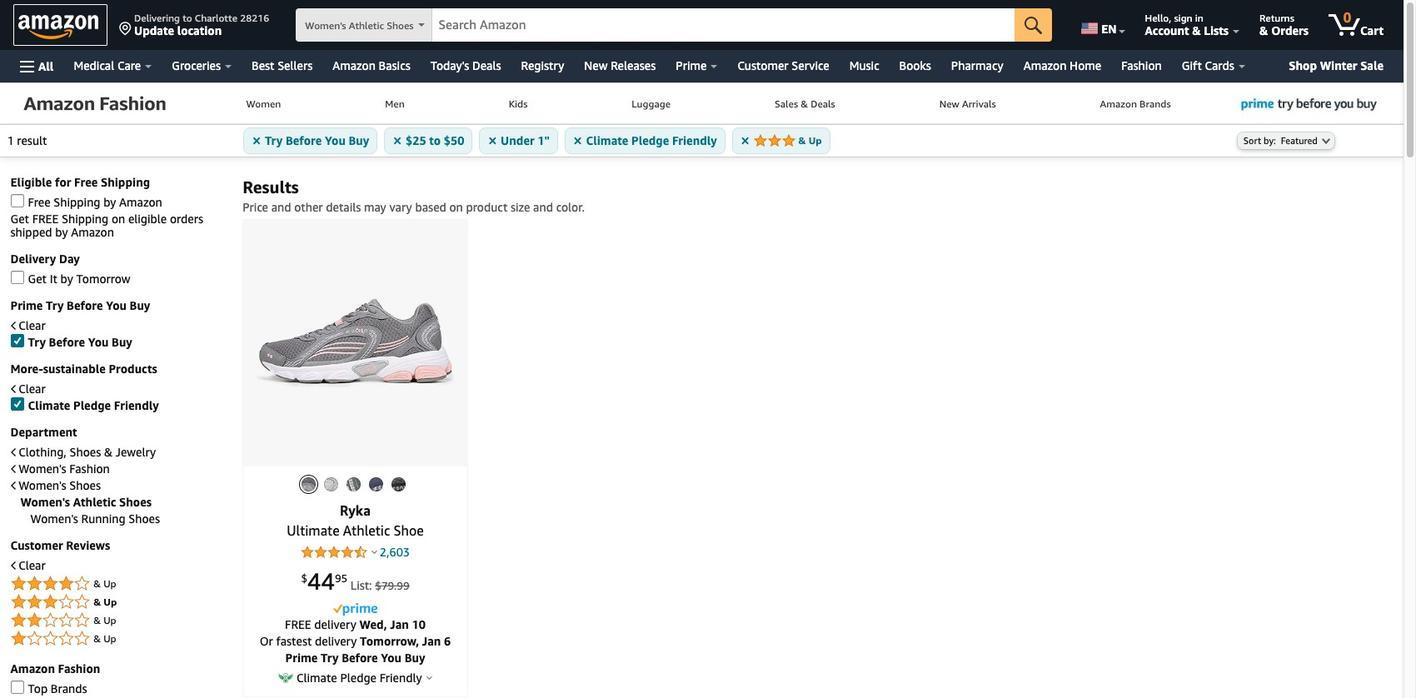 Task type: locate. For each thing, give the bounding box(es) containing it.
ryka ultimate athletic shoe image
[[257, 299, 454, 389]]

0 vertical spatial popover image
[[371, 550, 377, 554]]

2 horizontal spatial climate pledge friendly
[[586, 134, 717, 148]]

sign
[[1174, 12, 1193, 24]]

pledge inside button
[[340, 671, 377, 685]]

0 vertical spatial get
[[10, 212, 29, 226]]

pledge down more-sustainable products
[[73, 399, 111, 413]]

by right it
[[60, 272, 73, 286]]

list
[[243, 128, 1041, 154]]

today's
[[431, 58, 469, 72]]

2,603 link
[[380, 545, 410, 559]]

friendly
[[672, 134, 717, 148], [114, 399, 159, 413], [380, 671, 422, 685]]

1 horizontal spatial climate
[[297, 671, 337, 685]]

top
[[28, 682, 48, 696]]

2 vertical spatial climate
[[297, 671, 337, 685]]

on inside results price and other details may vary based on product size and color.
[[449, 200, 463, 215]]

0 horizontal spatial friendly
[[114, 399, 159, 413]]

& up inside "element"
[[93, 578, 116, 590]]

amazon up eligible
[[119, 195, 162, 210]]

before down or fastest delivery tomorrow, jan 6 element
[[342, 651, 378, 665]]

3 clear from the top
[[18, 559, 46, 573]]

athletic inside women's athletic shoes women's running shoes
[[73, 495, 116, 509]]

all
[[38, 59, 54, 73]]

clear link
[[10, 319, 46, 333], [10, 382, 46, 396], [10, 559, 46, 573]]

2,603
[[380, 545, 410, 559]]

women's fashion
[[18, 462, 110, 476]]

delivery
[[10, 252, 56, 266]]

brands
[[1140, 97, 1171, 110], [51, 682, 87, 696]]

buy down "tomorrow"
[[130, 299, 150, 313]]

brands down 'amazon fashion'
[[51, 682, 87, 696]]

fashion up amazon brands link
[[1122, 58, 1162, 72]]

fashion for amazon fashion
[[58, 662, 100, 676]]

1 horizontal spatial new
[[940, 97, 960, 110]]

customer up sales
[[738, 58, 789, 72]]

prime link
[[666, 54, 728, 77]]

customer left reviews
[[10, 539, 63, 553]]

2 vertical spatial friendly
[[380, 671, 422, 685]]

0 vertical spatial delivery
[[314, 617, 356, 631]]

shipped
[[10, 225, 52, 240]]

clear link up "more-"
[[10, 319, 46, 333]]

clear
[[18, 319, 46, 333], [18, 382, 46, 396], [18, 559, 46, 573]]

up for 2 stars & up element
[[103, 614, 116, 627]]

& down sales & deals
[[799, 134, 806, 147]]

& inside "element"
[[93, 578, 101, 590]]

& up
[[799, 134, 822, 147], [93, 578, 116, 590], [93, 596, 117, 609], [93, 614, 116, 627], [93, 633, 116, 645]]

1 vertical spatial climate
[[28, 399, 70, 413]]

1 star & up element
[[10, 629, 226, 649]]

buy down "tomorrow,"
[[405, 651, 425, 665]]

running
[[81, 512, 125, 526]]

1 horizontal spatial free
[[285, 617, 311, 631]]

try down women
[[265, 134, 283, 148]]

under
[[501, 134, 535, 148]]

up for 3 stars & up element in list
[[809, 134, 822, 147]]

amazon down women's athletic shoes
[[333, 58, 376, 72]]

0 horizontal spatial climate pledge friendly
[[28, 399, 159, 413]]

en link
[[1072, 4, 1133, 46]]

results
[[243, 178, 299, 197]]

prime down fastest on the left of the page
[[285, 651, 318, 665]]

free shipping by amazon get free shipping on eligible orders shipped by amazon
[[10, 195, 203, 240]]

deals right sales
[[811, 97, 836, 110]]

2 vertical spatial shipping
[[62, 212, 109, 226]]

0 vertical spatial deals
[[472, 58, 501, 72]]

& left 'orders'
[[1260, 23, 1269, 37]]

0 vertical spatial new
[[584, 58, 608, 72]]

None submit
[[1015, 8, 1053, 42]]

deals right 'today's'
[[472, 58, 501, 72]]

3 checkbox image from the top
[[10, 681, 24, 694]]

gift cards
[[1182, 58, 1235, 72]]

and down the results
[[271, 200, 291, 215]]

1 horizontal spatial prime
[[285, 651, 318, 665]]

amazon prime image
[[333, 604, 377, 616]]

get inside free shipping by amazon get free shipping on eligible orders shipped by amazon
[[10, 212, 29, 226]]

delivery down the amazon prime image
[[314, 617, 356, 631]]

in
[[1196, 12, 1204, 24]]

reviews
[[66, 539, 110, 553]]

shoes
[[387, 19, 414, 32], [70, 445, 101, 459], [69, 479, 101, 493], [119, 495, 152, 509], [129, 512, 160, 526]]

climate pledge friendly down more-sustainable products
[[28, 399, 159, 413]]

2 horizontal spatial climate
[[586, 134, 629, 148]]

women's up sellers
[[305, 19, 346, 32]]

2 clear from the top
[[18, 382, 46, 396]]

3 stars & up element down sales
[[754, 134, 822, 148]]

0 vertical spatial jan
[[390, 617, 409, 631]]

1 horizontal spatial try before you buy link
[[243, 128, 378, 154]]

1
[[7, 134, 14, 148]]

by up 'day'
[[55, 225, 68, 240]]

buy down men "link"
[[349, 134, 369, 148]]

2 checkbox image from the top
[[10, 335, 24, 348]]

clear link for try before you buy
[[10, 319, 46, 333]]

shoes inside search field
[[387, 19, 414, 32]]

3 stars & up element up 1 star & up element
[[10, 593, 226, 613]]

climate pledge friendly down luggage
[[586, 134, 717, 148]]

1 vertical spatial popover image
[[427, 676, 432, 680]]

try
[[265, 134, 283, 148], [46, 299, 64, 313], [28, 335, 46, 350], [321, 651, 339, 665]]

1 checkbox image from the top
[[10, 195, 24, 208]]

2 vertical spatial fashion
[[58, 662, 100, 676]]

0 horizontal spatial climate pledge friendly link
[[10, 398, 159, 413]]

women's for women's fashion
[[18, 462, 66, 476]]

0 horizontal spatial try before you buy
[[28, 335, 132, 350]]

friendly down "tomorrow,"
[[380, 671, 422, 685]]

up down 4 stars & up "element"
[[104, 596, 117, 609]]

checkbox image
[[10, 195, 24, 208], [10, 335, 24, 348]]

1 vertical spatial checkbox image
[[10, 398, 24, 411]]

0 vertical spatial checkbox image
[[10, 271, 24, 285]]

checkbox image for free shipping by amazon
[[10, 195, 24, 208]]

popover image inside climate pledge friendly button
[[427, 676, 432, 680]]

try before you buy up more-sustainable products
[[28, 335, 132, 350]]

tomorrow
[[76, 272, 130, 286]]

0 horizontal spatial free
[[32, 212, 59, 226]]

1 vertical spatial by
[[55, 225, 68, 240]]

0 vertical spatial clear link
[[10, 319, 46, 333]]

athletic inside the 'ryka ultimate athletic shoe'
[[343, 523, 390, 539]]

1 vertical spatial friendly
[[114, 399, 159, 413]]

jan left 6
[[422, 634, 441, 648]]

0 horizontal spatial deals
[[472, 58, 501, 72]]

amazon image
[[18, 15, 99, 40]]

brands down fashion link
[[1140, 97, 1171, 110]]

price
[[243, 200, 268, 215]]

2 vertical spatial prime
[[285, 651, 318, 665]]

none submit inside women's athletic shoes search field
[[1015, 8, 1053, 42]]

2 vertical spatial athletic
[[343, 523, 390, 539]]

product
[[466, 200, 508, 215]]

up inside "element"
[[103, 578, 116, 590]]

by:
[[1264, 135, 1276, 146]]

1 vertical spatial clear link
[[10, 382, 46, 396]]

0 vertical spatial customer
[[738, 58, 789, 72]]

1 horizontal spatial deals
[[811, 97, 836, 110]]

prime try before you buy
[[10, 299, 150, 313], [285, 651, 425, 665]]

orders
[[1272, 23, 1309, 37]]

try inside list
[[265, 134, 283, 148]]

1 horizontal spatial pledge
[[340, 671, 377, 685]]

& up for 1 star & up element
[[93, 633, 116, 645]]

for
[[55, 175, 71, 190]]

charlotte
[[195, 12, 238, 24]]

women's for women's athletic shoes
[[305, 19, 346, 32]]

climate down fastest on the left of the page
[[297, 671, 337, 685]]

1 horizontal spatial climate pledge friendly
[[297, 671, 422, 685]]

popover image
[[371, 550, 377, 554], [427, 676, 432, 680]]

climate up department
[[28, 399, 70, 413]]

clear for climate pledge friendly
[[18, 382, 46, 396]]

prime try before you buy down 'get it by tomorrow'
[[10, 299, 150, 313]]

athletic
[[349, 19, 384, 32], [73, 495, 116, 509], [343, 523, 390, 539]]

1 vertical spatial jan
[[422, 634, 441, 648]]

2 vertical spatial clear link
[[10, 559, 46, 573]]

0 horizontal spatial jan
[[390, 617, 409, 631]]

$25
[[406, 134, 426, 148]]

up for 1 star & up element
[[103, 633, 116, 645]]

& up up 1 star & up element
[[93, 614, 116, 627]]

amazon up top
[[10, 662, 55, 676]]

clear down "more-"
[[18, 382, 46, 396]]

1 vertical spatial clear
[[18, 382, 46, 396]]

2 vertical spatial clear
[[18, 559, 46, 573]]

& up up 2 stars & up element
[[93, 578, 116, 590]]

get it by tomorrow
[[28, 272, 130, 286]]

to right '$25'
[[429, 134, 441, 148]]

checkbox image for climate
[[10, 398, 24, 411]]

to for $25
[[429, 134, 441, 148]]

& right sales
[[801, 97, 808, 110]]

0 vertical spatial climate
[[586, 134, 629, 148]]

clear up "more-"
[[18, 319, 46, 333]]

checkbox image inside get it by tomorrow link
[[10, 271, 24, 285]]

free down eligible
[[28, 195, 50, 210]]

climate inside list
[[586, 134, 629, 148]]

get
[[10, 212, 29, 226], [28, 272, 47, 286]]

to
[[183, 12, 192, 24], [429, 134, 441, 148]]

checkbox image down "more-"
[[10, 398, 24, 411]]

0 horizontal spatial customer
[[10, 539, 63, 553]]

1 horizontal spatial and
[[533, 200, 553, 215]]

0 vertical spatial shipping
[[101, 175, 150, 190]]

best
[[252, 58, 275, 72]]

shop winter sale link
[[1283, 55, 1391, 77]]

try down it
[[46, 299, 64, 313]]

groceries
[[172, 58, 221, 72]]

checkbox image down eligible
[[10, 195, 24, 208]]

0 vertical spatial friendly
[[672, 134, 717, 148]]

checkbox image left top
[[10, 681, 24, 694]]

delivery down free delivery wed, jan 10 element
[[315, 634, 357, 648]]

1 vertical spatial fashion
[[69, 462, 110, 476]]

2 vertical spatial climate pledge friendly
[[297, 671, 422, 685]]

gift
[[1182, 58, 1202, 72]]

luggage
[[632, 97, 671, 110]]

try before you buy
[[265, 134, 369, 148], [28, 335, 132, 350]]

0 vertical spatial checkbox image
[[10, 195, 24, 208]]

before up sustainable
[[49, 335, 85, 350]]

on left eligible
[[112, 212, 125, 226]]

0 vertical spatial to
[[183, 12, 192, 24]]

more-sustainable products
[[10, 362, 157, 376]]

by for it
[[60, 272, 73, 286]]

to left charlotte
[[183, 12, 192, 24]]

new releases
[[584, 58, 656, 72]]

2 horizontal spatial prime
[[676, 58, 707, 72]]

women link
[[194, 83, 333, 123]]

kids link
[[457, 83, 580, 123]]

women's athletic shoes
[[305, 19, 414, 32]]

fashion down clothing, shoes & jewelry
[[69, 462, 110, 476]]

1 horizontal spatial popover image
[[427, 676, 432, 680]]

1 horizontal spatial friendly
[[380, 671, 422, 685]]

on right based
[[449, 200, 463, 215]]

0 vertical spatial clear
[[18, 319, 46, 333]]

music
[[850, 58, 880, 72]]

0 vertical spatial pledge
[[632, 134, 669, 148]]

men
[[385, 97, 405, 110]]

1 vertical spatial delivery
[[315, 634, 357, 648]]

free inside free shipping by amazon get free shipping on eligible orders shipped by amazon
[[32, 212, 59, 226]]

free right for
[[74, 175, 98, 190]]

clear link down "more-"
[[10, 382, 46, 396]]

0 horizontal spatial and
[[271, 200, 291, 215]]

athletic up 'women's running shoes' link
[[73, 495, 116, 509]]

1 vertical spatial free
[[285, 617, 311, 631]]

10
[[412, 617, 426, 631]]

clear link for climate pledge friendly
[[10, 382, 46, 396]]

prime down women's athletic shoes search field on the top of page
[[676, 58, 707, 72]]

3 stars & up element inside list
[[754, 134, 822, 148]]

0
[[1344, 9, 1352, 26]]

ultimate
[[287, 523, 340, 539]]

free delivery wed, jan 10 element
[[285, 617, 426, 631]]

1 vertical spatial to
[[429, 134, 441, 148]]

1 vertical spatial free
[[28, 195, 50, 210]]

jan left the 10
[[390, 617, 409, 631]]

2 vertical spatial checkbox image
[[10, 681, 24, 694]]

0 vertical spatial try before you buy
[[265, 134, 369, 148]]

amazon up 'day'
[[71, 225, 114, 240]]

checkbox image down delivery
[[10, 271, 24, 285]]

up up 1 star & up element
[[103, 614, 116, 627]]

sale
[[1361, 58, 1384, 72]]

free up fastest on the left of the page
[[285, 617, 311, 631]]

on
[[449, 200, 463, 215], [112, 212, 125, 226]]

deals
[[472, 58, 501, 72], [811, 97, 836, 110]]

0 horizontal spatial prime try before you buy
[[10, 299, 150, 313]]

2 clear link from the top
[[10, 382, 46, 396]]

1 clear from the top
[[18, 319, 46, 333]]

details
[[326, 200, 361, 215]]

gift cards link
[[1172, 54, 1255, 77]]

climate pledge friendly link down more-sustainable products
[[10, 398, 159, 413]]

1 vertical spatial try before you buy link
[[10, 335, 132, 350]]

1 vertical spatial new
[[940, 97, 960, 110]]

0 vertical spatial prime
[[676, 58, 707, 72]]

shoes up women's athletic shoes women's running shoes
[[69, 479, 101, 493]]

1 vertical spatial shipping
[[53, 195, 100, 210]]

customer inside the navigation navigation
[[738, 58, 789, 72]]

to for delivering
[[183, 12, 192, 24]]

new left releases
[[584, 58, 608, 72]]

pharmacy
[[951, 58, 1004, 72]]

& up link
[[732, 128, 831, 154], [10, 574, 226, 594], [10, 593, 226, 613], [10, 611, 226, 631], [10, 629, 226, 649]]

under 1" link
[[479, 128, 558, 154]]

0 horizontal spatial popover image
[[371, 550, 377, 554]]

women's inside search field
[[305, 19, 346, 32]]

checkbox image inside top brands link
[[10, 681, 24, 694]]

0 vertical spatial by
[[103, 195, 116, 210]]

0 vertical spatial athletic
[[349, 19, 384, 32]]

before down women link
[[286, 134, 322, 148]]

checkbox image inside climate pledge friendly link
[[10, 398, 24, 411]]

get left it
[[28, 272, 47, 286]]

0 vertical spatial 3 stars & up element
[[754, 134, 822, 148]]

1 vertical spatial pledge
[[73, 399, 111, 413]]

climate inside button
[[297, 671, 337, 685]]

0 vertical spatial free
[[74, 175, 98, 190]]

1 vertical spatial athletic
[[73, 495, 116, 509]]

clothing,
[[18, 445, 66, 459]]

women's down the women's fashion 'link'
[[18, 479, 66, 493]]

3 clear link from the top
[[10, 559, 46, 573]]

women's
[[305, 19, 346, 32], [18, 462, 66, 476], [18, 479, 66, 493], [20, 495, 70, 509], [30, 512, 78, 526]]

try before you buy down women
[[265, 134, 369, 148]]

& down 2 stars & up element
[[93, 633, 101, 645]]

brands inside the navigation navigation
[[1140, 97, 1171, 110]]

1 vertical spatial brands
[[51, 682, 87, 696]]

winter
[[1320, 58, 1358, 72]]

1 vertical spatial get
[[28, 272, 47, 286]]

checkbox image
[[10, 271, 24, 285], [10, 398, 24, 411], [10, 681, 24, 694]]

before inside list
[[286, 134, 322, 148]]

kids
[[509, 97, 528, 110]]

amazon basics link
[[323, 54, 421, 77]]

1 clear link from the top
[[10, 319, 46, 333]]

deals inside 'today's deals' link
[[472, 58, 501, 72]]

customer service link
[[728, 54, 840, 77]]

1 checkbox image from the top
[[10, 271, 24, 285]]

pledge down or fastest delivery tomorrow, jan 6 element
[[340, 671, 377, 685]]

prime down delivery
[[10, 299, 43, 313]]

shipping
[[101, 175, 150, 190], [53, 195, 100, 210], [62, 212, 109, 226]]

prime try before you buy image
[[1234, 83, 1386, 124]]

en
[[1102, 22, 1117, 36]]

to inside list
[[429, 134, 441, 148]]

eligible
[[128, 212, 167, 226]]

1 vertical spatial try before you buy
[[28, 335, 132, 350]]

prime try before you buy down or fastest delivery tomorrow, jan 6 element
[[285, 651, 425, 665]]

athletic inside women's athletic shoes search field
[[349, 19, 384, 32]]

1 horizontal spatial brands
[[1140, 97, 1171, 110]]

0 horizontal spatial brands
[[51, 682, 87, 696]]

clothing, shoes & jewelry link
[[10, 445, 156, 459]]

0 vertical spatial free
[[32, 212, 59, 226]]

fashion for women's fashion
[[69, 462, 110, 476]]

friendly down the products
[[114, 399, 159, 413]]

0 horizontal spatial climate
[[28, 399, 70, 413]]

0 vertical spatial try before you buy link
[[243, 128, 378, 154]]

list containing try before you buy
[[243, 128, 1041, 154]]

women's shoes link
[[10, 479, 101, 493]]

free inside free shipping by amazon get free shipping on eligible orders shipped by amazon
[[28, 195, 50, 210]]

by down eligible for free shipping
[[103, 195, 116, 210]]

0 horizontal spatial 3 stars & up element
[[10, 593, 226, 613]]

women's down the women's shoes link
[[20, 495, 70, 509]]

up inside list
[[809, 134, 822, 147]]

pledge down luggage
[[632, 134, 669, 148]]

athletic down ryka
[[343, 523, 390, 539]]

$25 to $50
[[406, 134, 464, 148]]

amazon for amazon basics
[[333, 58, 376, 72]]

2 and from the left
[[533, 200, 553, 215]]

you up details
[[325, 134, 346, 148]]

0 vertical spatial fashion
[[1122, 58, 1162, 72]]

free down eligible
[[32, 212, 59, 226]]

& inside returns & orders
[[1260, 23, 1269, 37]]

0 vertical spatial brands
[[1140, 97, 1171, 110]]

medical
[[74, 58, 114, 72]]

1 horizontal spatial prime try before you buy
[[285, 651, 425, 665]]

0 horizontal spatial on
[[112, 212, 125, 226]]

returns
[[1260, 12, 1295, 24]]

0 horizontal spatial to
[[183, 12, 192, 24]]

clear link down customer reviews
[[10, 559, 46, 573]]

to inside delivering to charlotte 28216 update location
[[183, 12, 192, 24]]

& down 4 stars & up "element"
[[93, 596, 101, 609]]

prime inside the navigation navigation
[[676, 58, 707, 72]]

$25 to $50 link
[[384, 128, 473, 154]]

new left arrivals
[[940, 97, 960, 110]]

1 vertical spatial customer
[[10, 539, 63, 553]]

under 1"
[[501, 134, 550, 148]]

or
[[260, 634, 273, 648]]

2 checkbox image from the top
[[10, 398, 24, 411]]

1 horizontal spatial 3 stars & up element
[[754, 134, 822, 148]]

climate pledge friendly button
[[247, 670, 464, 686]]

friendly down luggage link
[[672, 134, 717, 148]]

amazon for amazon brands
[[1100, 97, 1137, 110]]

account
[[1145, 23, 1190, 37]]

2 stars & up element
[[10, 611, 226, 631]]

deals inside sales & deals "link"
[[811, 97, 836, 110]]

amazon left home
[[1024, 58, 1067, 72]]

1 horizontal spatial on
[[449, 200, 463, 215]]

3 stars & up element
[[754, 134, 822, 148], [10, 593, 226, 613]]

& down reviews
[[93, 578, 101, 590]]

climate down luggage link
[[586, 134, 629, 148]]



Task type: describe. For each thing, give the bounding box(es) containing it.
amazon basics
[[333, 58, 411, 72]]

& up down 4 stars & up "element"
[[93, 596, 117, 609]]

new releases link
[[574, 54, 666, 77]]

amazon fashion
[[10, 662, 100, 676]]

amazon home link
[[1014, 54, 1112, 77]]

lists
[[1204, 23, 1229, 37]]

pharmacy link
[[941, 54, 1014, 77]]

cards
[[1205, 58, 1235, 72]]

service
[[792, 58, 830, 72]]

athletic for women's athletic shoes
[[349, 19, 384, 32]]

pledge inside list
[[632, 134, 669, 148]]

1 vertical spatial 3 stars & up element
[[10, 593, 226, 613]]

try up "more-"
[[28, 335, 46, 350]]

1 delivery from the top
[[314, 617, 356, 631]]

brands for amazon brands
[[1140, 97, 1171, 110]]

best sellers link
[[242, 54, 323, 77]]

shop
[[1289, 58, 1317, 72]]

home
[[1070, 58, 1102, 72]]

try before you buy inside list
[[265, 134, 369, 148]]

checkbox image for top
[[10, 681, 24, 694]]

0 horizontal spatial pledge
[[73, 399, 111, 413]]

athletic for women's athletic shoes women's running shoes
[[73, 495, 116, 509]]

$ 44 95 list: $79.99
[[301, 568, 410, 595]]

women
[[246, 97, 281, 110]]

best sellers
[[252, 58, 313, 72]]

groceries link
[[162, 54, 242, 77]]

on inside free shipping by amazon get free shipping on eligible orders shipped by amazon
[[112, 212, 125, 226]]

before down 'get it by tomorrow'
[[67, 299, 103, 313]]

friendly inside button
[[380, 671, 422, 685]]

women's fashion link
[[10, 462, 110, 476]]

size
[[511, 200, 530, 215]]

1 vertical spatial prime
[[10, 299, 43, 313]]

& left lists
[[1193, 23, 1201, 37]]

basics
[[379, 58, 411, 72]]

climate pledge friendly inside button
[[297, 671, 422, 685]]

women's for women's shoes
[[18, 479, 66, 493]]

you down "tomorrow"
[[106, 299, 127, 313]]

results price and other details may vary based on product size and color.
[[243, 178, 585, 215]]

1 vertical spatial climate pledge friendly
[[28, 399, 159, 413]]

today's deals
[[431, 58, 501, 72]]

dropdown image
[[1322, 138, 1331, 145]]

climate pledge friendly inside list
[[586, 134, 717, 148]]

delivering to charlotte 28216 update location
[[134, 12, 269, 37]]

1 result
[[7, 134, 47, 148]]

new arrivals
[[940, 97, 996, 110]]

men link
[[333, 83, 457, 123]]

luggage link
[[580, 83, 723, 123]]

result
[[17, 134, 47, 148]]

get it by tomorrow link
[[10, 271, 130, 286]]

1"
[[538, 134, 550, 148]]

women's up customer reviews
[[30, 512, 78, 526]]

& up for 2 stars & up element
[[93, 614, 116, 627]]

ultimate athletic shoe link
[[287, 523, 424, 539]]

care
[[117, 58, 141, 72]]

$50
[[444, 134, 464, 148]]

0 vertical spatial prime try before you buy
[[10, 299, 150, 313]]

& up down sales & deals
[[799, 134, 822, 147]]

or fastest delivery tomorrow, jan 6 element
[[260, 634, 451, 648]]

women's running shoes link
[[30, 512, 160, 526]]

& up 1 star & up element
[[93, 614, 101, 627]]

ryka ultimate athletic shoe
[[287, 503, 424, 539]]

checkbox image for get
[[10, 271, 24, 285]]

sales & deals
[[775, 97, 836, 110]]

shoes right running
[[129, 512, 160, 526]]

1 horizontal spatial jan
[[422, 634, 441, 648]]

new for new releases
[[584, 58, 608, 72]]

$79.99
[[375, 579, 410, 593]]

amazon fashion image
[[23, 83, 183, 125]]

1 vertical spatial climate pledge friendly link
[[10, 398, 159, 413]]

buy up the products
[[112, 335, 132, 350]]

up for bottom 3 stars & up element
[[104, 596, 117, 609]]

delivering
[[134, 12, 180, 24]]

amazon for amazon fashion
[[10, 662, 55, 676]]

& inside "link"
[[801, 97, 808, 110]]

amazon for amazon home
[[1024, 58, 1067, 72]]

fashion inside the navigation navigation
[[1122, 58, 1162, 72]]

may
[[364, 200, 386, 215]]

customer reviews
[[10, 539, 110, 553]]

fastest
[[276, 634, 312, 648]]

update
[[134, 23, 174, 37]]

jewelry
[[116, 445, 156, 459]]

eligible for free shipping
[[10, 175, 150, 190]]

4 stars & up element
[[10, 574, 226, 594]]

clear for try before you buy
[[18, 319, 46, 333]]

sellers
[[278, 58, 313, 72]]

color.
[[556, 200, 585, 215]]

brands for top brands
[[51, 682, 87, 696]]

1 horizontal spatial climate pledge friendly link
[[565, 128, 726, 154]]

44
[[308, 568, 335, 595]]

medical care link
[[64, 54, 162, 77]]

sales
[[775, 97, 798, 110]]

top brands
[[28, 682, 87, 696]]

vary
[[389, 200, 412, 215]]

hello,
[[1145, 12, 1172, 24]]

Women's Athletic Shoes search field
[[296, 8, 1053, 43]]

you down "tomorrow,"
[[381, 651, 402, 665]]

by for shipping
[[103, 195, 116, 210]]

amazon brands link
[[1048, 83, 1223, 123]]

buy inside list
[[349, 134, 369, 148]]

95
[[335, 571, 348, 585]]

sort by: featured
[[1244, 135, 1318, 146]]

returns & orders
[[1260, 12, 1309, 37]]

products
[[109, 362, 157, 376]]

music link
[[840, 54, 890, 77]]

day
[[59, 252, 80, 266]]

1 and from the left
[[271, 200, 291, 215]]

customer for customer service
[[738, 58, 789, 72]]

2 delivery from the top
[[315, 634, 357, 648]]

1 horizontal spatial free
[[74, 175, 98, 190]]

6
[[444, 634, 451, 648]]

fashion link
[[1112, 54, 1172, 77]]

try down or fastest delivery tomorrow, jan 6 element
[[321, 651, 339, 665]]

top brands link
[[10, 681, 87, 696]]

Search Amazon text field
[[432, 9, 1015, 41]]

eligible
[[10, 175, 52, 190]]

shoe
[[394, 523, 424, 539]]

account & lists
[[1145, 23, 1229, 37]]

& left jewelry
[[104, 445, 113, 459]]

shoes up women's fashion
[[70, 445, 101, 459]]

sustainable
[[43, 362, 106, 376]]

28216
[[240, 12, 269, 24]]

$
[[301, 571, 308, 585]]

sales & deals link
[[723, 83, 888, 123]]

registry
[[521, 58, 564, 72]]

customer for customer reviews
[[10, 539, 63, 553]]

delivery day
[[10, 252, 80, 266]]

medical care
[[74, 58, 141, 72]]

women's shoes
[[18, 479, 101, 493]]

0 horizontal spatial try before you buy link
[[10, 335, 132, 350]]

free inside free delivery wed, jan 10 or fastest delivery tomorrow, jan 6
[[285, 617, 311, 631]]

amazon brands
[[1100, 97, 1171, 110]]

& up for 4 stars & up "element"
[[93, 578, 116, 590]]

books link
[[890, 54, 941, 77]]

shoes up running
[[119, 495, 152, 509]]

shop winter sale
[[1289, 58, 1384, 72]]

checkbox image for try before you buy
[[10, 335, 24, 348]]

navigation navigation
[[0, 0, 1417, 698]]

up for 4 stars & up "element"
[[103, 578, 116, 590]]

you up more-sustainable products
[[88, 335, 109, 350]]

new for new arrivals
[[940, 97, 960, 110]]



Task type: vqa. For each thing, say whether or not it's contained in the screenshot.
& Up associated with 4 STARS & UP element in the bottom left of the page
yes



